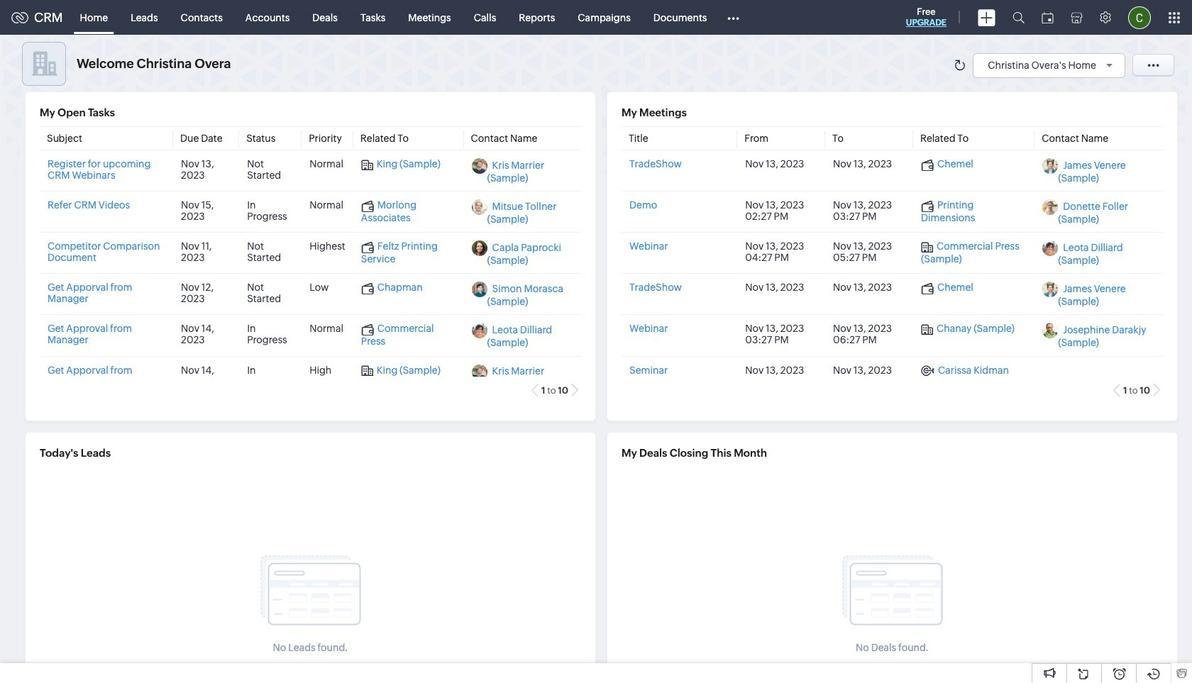 Task type: describe. For each thing, give the bounding box(es) containing it.
calendar image
[[1042, 12, 1054, 23]]

search element
[[1004, 0, 1033, 35]]

Other Modules field
[[718, 6, 749, 29]]

create menu image
[[978, 9, 996, 26]]



Task type: locate. For each thing, give the bounding box(es) containing it.
search image
[[1013, 11, 1025, 23]]

profile image
[[1128, 6, 1151, 29]]

profile element
[[1120, 0, 1160, 34]]

create menu element
[[969, 0, 1004, 34]]

logo image
[[11, 12, 28, 23]]



Task type: vqa. For each thing, say whether or not it's contained in the screenshot.
Orders
no



